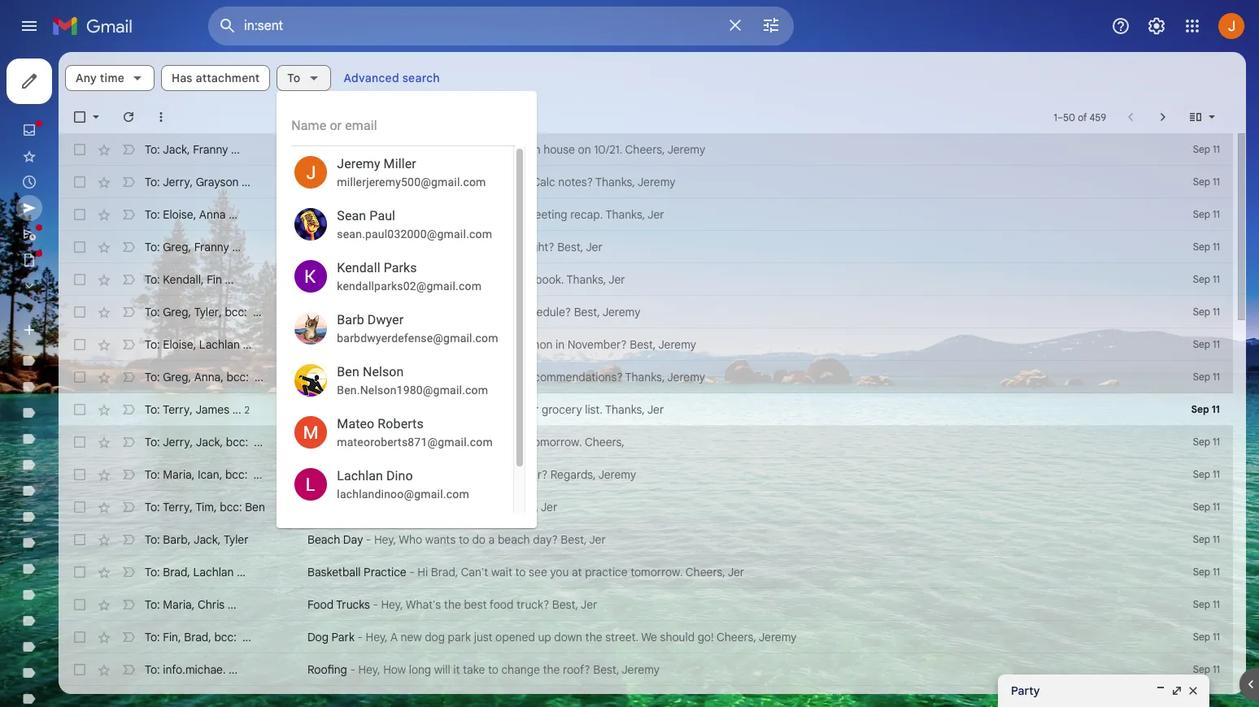 Task type: vqa. For each thing, say whether or not it's contained in the screenshot.
Important mainly because it was sent directly to you. SWITCH related to Re: Reminder: Fun Hat Gathering
no



Task type: describe. For each thing, give the bounding box(es) containing it.
cheers, right 'go!'
[[717, 630, 757, 645]]

, up 'to: terry , james ... 2'
[[188, 370, 191, 385]]

1 vertical spatial send
[[458, 207, 484, 222]]

time
[[100, 71, 125, 85]]

- right 'trucks'
[[373, 598, 378, 613]]

1 row from the top
[[59, 133, 1233, 166]]

- right night
[[372, 435, 377, 450]]

hey, up millerjeremy500@gmail.com
[[383, 142, 405, 157]]

1 horizontal spatial tomorrow.
[[631, 565, 683, 580]]

10/21.
[[594, 142, 623, 157]]

advanced
[[344, 71, 399, 85]]

, left tim
[[190, 500, 193, 515]]

grocery
[[343, 403, 388, 417]]

to: greg , tyler , bcc : ...
[[145, 305, 262, 320]]

: for to: greg , tyler , bcc : ...
[[244, 305, 247, 320]]

, down chris
[[208, 630, 211, 645]]

class schedule - hey, what is your class schedule? best, jeremy
[[307, 305, 640, 320]]

class
[[307, 305, 335, 320]]

12 row from the top
[[59, 491, 1233, 524]]

to right forget
[[454, 273, 464, 287]]

: for to: jerry , jack , bcc : ...
[[245, 435, 248, 450]]

hey, up "sean.paul032000@gmail.com"
[[396, 207, 418, 222]]

best, right truck?
[[552, 598, 578, 613]]

sep 11 for calculus notes - hey, can you send me the calc notes? thanks, jeremy
[[1193, 176, 1220, 188]]

thanks, down the november?
[[625, 370, 665, 385]]

- right preorder
[[356, 273, 361, 287]]

to: for to: jack , franny ...
[[145, 142, 160, 157]]

ben inside ben nelson ben.nelson1980@gmail.com
[[337, 364, 359, 380]]

, left ican
[[192, 468, 195, 482]]

food
[[307, 598, 334, 613]]

- right park
[[358, 630, 363, 645]]

hey, down kendallparks02@gmail.com
[[397, 305, 419, 320]]

workout
[[467, 240, 509, 255]]

lunch - hey, who wants to grab lunch? best, jer
[[307, 500, 557, 515]]

to left 'see'
[[515, 565, 526, 580]]

sep 11 for dog park - hey, a new dog park just opened up down the street. we should go! cheers, jeremy
[[1193, 631, 1220, 643]]

my
[[480, 435, 496, 450]]

want for run
[[432, 338, 457, 352]]

7 row from the top
[[59, 329, 1233, 361]]

terry for james
[[163, 402, 190, 417]]

- right recap
[[388, 207, 393, 222]]

11 for dog park - hey, a new dog park just opened up down the street. we should go! cheers, jeremy
[[1213, 631, 1220, 643]]

2 vertical spatial do
[[402, 370, 417, 385]]

barb inside row
[[163, 533, 188, 547]]

down
[[554, 630, 582, 645]]

greg for anna
[[163, 370, 188, 385]]

0 horizontal spatial fin
[[163, 630, 178, 645]]

schedule?
[[518, 305, 571, 320]]

to left grab
[[435, 500, 446, 515]]

sep for open house - hey, we will be having an open house on 10/21. cheers, jeremy
[[1193, 143, 1210, 155]]

maria for ican
[[163, 468, 192, 482]]

0 vertical spatial brad
[[163, 565, 187, 580]]

to
[[287, 71, 301, 85]]

hey, up lachlandinoo@gmail.com
[[386, 468, 408, 482]]

grocery
[[542, 403, 582, 417]]

11 for coffee order - hey, what is your coffee order? regards, jeremy
[[1213, 469, 1220, 481]]

do for hey, do you want to run a marathon in november? best, jeremy
[[393, 338, 408, 352]]

- right house
[[375, 142, 380, 157]]

go!
[[698, 630, 714, 645]]

, down ican
[[214, 500, 217, 515]]

has attachment button
[[161, 65, 270, 91]]

eloise for lachlan
[[163, 338, 193, 352]]

- right roofing
[[350, 663, 355, 678]]

to button
[[277, 65, 331, 91]]

millerjeremy500@gmail.com
[[337, 176, 486, 189]]

opened
[[495, 630, 535, 645]]

sep 11 for beach day - hey, who wants to do a beach day? best, jer
[[1193, 534, 1220, 546]]

recs
[[341, 370, 366, 385]]

to: for to: greg , tyler , bcc : ...
[[145, 305, 160, 320]]

, down to: kendall , fin ...
[[188, 305, 191, 320]]

jeremy inside jeremy miller millerjeremy500@gmail.com
[[337, 156, 380, 172]]

sean.paul032000@gmail.com
[[337, 228, 492, 241]]

basketball practice - hi brad, can't wait to see you at practice tomorrow. cheers, jer
[[307, 565, 744, 580]]

dino
[[386, 469, 413, 484]]

a
[[390, 630, 398, 645]]

sep 11 for marathon - hey, do you want to run a marathon in november? best, jeremy
[[1193, 338, 1220, 351]]

list.
[[585, 403, 603, 417]]

you right can
[[444, 175, 463, 190]]

don't
[[389, 273, 417, 287]]

hey, right day
[[374, 533, 396, 547]]

to: for to: brad , lachlan ...
[[145, 565, 160, 580]]

ben.nelson1980@gmail.com
[[337, 384, 488, 397]]

11 for calculus notes - hey, can you send me the calc notes? thanks, jeremy
[[1213, 176, 1220, 188]]

you right 'see'
[[550, 565, 569, 580]]

food
[[490, 598, 514, 613]]

greg for tyler
[[163, 305, 188, 320]]

to right take
[[488, 663, 499, 678]]

november?
[[567, 338, 627, 352]]

to: terry , tim , bcc : ben
[[145, 500, 265, 515]]

search
[[402, 71, 440, 85]]

list
[[391, 403, 412, 417]]

to: for to: greg , anna , bcc : ...
[[145, 370, 160, 385]]

11 for workout - hey, do you want to workout tonight? best, jer
[[1213, 241, 1220, 253]]

main menu image
[[20, 16, 39, 36]]

, left grayson
[[190, 175, 193, 190]]

11 for class schedule - hey, what is your class schedule? best, jeremy
[[1213, 306, 1220, 318]]

please
[[421, 207, 455, 222]]

sep 11 for roofing - hey, how long will it take to change the roof? best, jeremy
[[1193, 664, 1220, 676]]

bcc for jack
[[226, 435, 245, 450]]

to: maria , ican , bcc : ...
[[145, 468, 262, 482]]

16 row from the top
[[59, 621, 1233, 654]]

, up to: jerry , grayson ...
[[187, 142, 190, 157]]

11 for food trucks - hey, what's the best food truck? best, jer
[[1213, 599, 1220, 611]]

dog
[[425, 630, 445, 645]]

best, up the november?
[[574, 305, 600, 320]]

jack for jerry
[[196, 435, 220, 450]]

11 for lunch - hey, who wants to grab lunch? best, jer
[[1213, 501, 1220, 513]]

thanks, right the 'recap.'
[[606, 207, 645, 222]]

any
[[469, 370, 487, 385]]

- right day
[[366, 533, 371, 547]]

6 row from the top
[[59, 296, 1233, 329]]

sep 11 for preorder - hey, don't forget to preorder the book. thanks, jer
[[1193, 273, 1220, 286]]

1 horizontal spatial we
[[641, 630, 657, 645]]

: for to: fin , brad , bcc : ...
[[234, 630, 237, 645]]

thanks, down the 10/21.
[[595, 175, 635, 190]]

preorder - hey, don't forget to preorder the book. thanks, jer
[[307, 273, 625, 287]]

best, down the 'recap.'
[[557, 240, 584, 255]]

any time button
[[65, 65, 155, 91]]

inbox grocery list
[[311, 403, 412, 417]]

more image
[[153, 109, 169, 125]]

advanced search
[[344, 71, 440, 85]]

jerry for jack
[[163, 435, 190, 450]]

1 vertical spatial me
[[486, 207, 502, 222]]

any time
[[76, 71, 125, 85]]

hey, left how
[[358, 663, 380, 678]]

list box containing jeremy miller
[[282, 146, 514, 563]]

day?
[[533, 533, 558, 547]]

hi terry, send me your grocery list. thanks, jer
[[423, 403, 664, 417]]

place
[[499, 435, 527, 450]]

, up to: maria , chris ...
[[187, 565, 190, 580]]

, down the to: greg , tyler , bcc : ... at the top left of the page
[[193, 338, 196, 352]]

settings image
[[1147, 16, 1166, 36]]

a for run
[[494, 338, 500, 352]]

the right down
[[585, 630, 602, 645]]

1 horizontal spatial tyler
[[224, 533, 249, 547]]

- right the 'marathon'
[[360, 338, 365, 352]]

mateo roberts mateoroberts871@gmail.com
[[337, 416, 493, 449]]

to left the workout
[[454, 240, 464, 255]]

hey, down dwyer
[[368, 338, 390, 352]]

book.
[[535, 273, 564, 287]]

- right recs
[[369, 370, 374, 385]]

, down james
[[220, 435, 223, 450]]

, up the to: greg , tyler , bcc : ... at the top left of the page
[[201, 273, 204, 287]]

attachment
[[196, 71, 260, 85]]

14 row from the top
[[59, 556, 1233, 589]]

clear search image
[[719, 9, 752, 41]]

sean
[[337, 208, 366, 224]]

gmail image
[[52, 10, 141, 42]]

street.
[[605, 630, 639, 645]]

your for coffee
[[452, 468, 475, 482]]

calculus
[[307, 175, 351, 190]]

5 row from the top
[[59, 264, 1233, 296]]

to: jerry , grayson ...
[[145, 175, 250, 190]]

, down to: terry , tim , bcc : ben
[[218, 533, 221, 547]]

minimize image
[[1154, 685, 1167, 698]]

to left run
[[460, 338, 471, 352]]

sep for roofing - hey, how long will it take to change the roof? best, jeremy
[[1193, 664, 1210, 676]]

- right notes
[[387, 175, 393, 190]]

the left meeting
[[505, 207, 522, 222]]

marathon - hey, do you want to run a marathon in november? best, jeremy
[[307, 338, 696, 352]]

sep for workout - hey, do you want to workout tonight? best, jer
[[1193, 241, 1210, 253]]

just
[[474, 630, 493, 645]]

toggle split pane mode image
[[1188, 109, 1204, 125]]

see
[[529, 565, 547, 580]]

is for coffee
[[441, 468, 449, 482]]

, up james
[[221, 370, 224, 385]]

- right workout
[[354, 240, 359, 255]]

11 for open house - hey, we will be having an open house on 10/21. cheers, jeremy
[[1213, 143, 1220, 155]]

the left roof?
[[543, 663, 560, 678]]

ican
[[198, 468, 219, 482]]

lunch
[[307, 500, 339, 515]]

pop out image
[[1171, 685, 1184, 698]]

preorder
[[467, 273, 512, 287]]

hey, down miller
[[396, 175, 418, 190]]

0 vertical spatial send
[[465, 175, 491, 190]]

open
[[307, 142, 336, 157]]

the left 'calc'
[[513, 175, 530, 190]]

- right practice
[[409, 565, 415, 580]]

2 row from the top
[[59, 166, 1233, 198]]

what for hey, what is your class schedule? best, jeremy
[[422, 305, 449, 320]]

you up parks
[[404, 240, 423, 255]]

dog park - hey, a new dog park just opened up down the street. we should go! cheers, jeremy
[[307, 630, 797, 645]]

sep 11 for meeting recap - hey, please send me the meeting recap. thanks, jer
[[1193, 208, 1220, 220]]

- left the dino
[[378, 468, 383, 482]]

kendall inside kendall parks kendallparks02@gmail.com
[[337, 260, 380, 276]]

have
[[441, 370, 466, 385]]

bcc for tim
[[220, 500, 239, 515]]

to: greg , anna , bcc : ...
[[145, 370, 263, 385]]

practice
[[585, 565, 628, 580]]

11 row from the top
[[59, 459, 1233, 491]]

food trucks - hey, what's the best food truck? best, jer
[[307, 598, 597, 613]]

anna for ,
[[194, 370, 221, 385]]

, up to: brad , lachlan ...
[[188, 533, 191, 547]]

hey, left a
[[366, 630, 388, 645]]

, down to: maria , chris ...
[[178, 630, 181, 645]]

you up ben nelson ben.nelson1980@gmail.com
[[411, 338, 429, 352]]

11 for meeting recap - hey, please send me the meeting recap. thanks, jer
[[1213, 208, 1220, 220]]

, up to: eloise , lachlan ...
[[219, 305, 222, 320]]

tim
[[196, 500, 214, 515]]

recommendations?
[[523, 370, 623, 385]]

open
[[514, 142, 541, 157]]

0 vertical spatial jack
[[163, 142, 187, 157]]

nelson
[[363, 364, 404, 380]]

, up the to: greg , franny ...
[[193, 207, 196, 222]]

to: for to: eloise , lachlan ...
[[145, 338, 160, 352]]

cheers, up 'go!'
[[686, 565, 726, 580]]

to: for to: fin , brad , bcc : ...
[[145, 630, 160, 645]]

regards,
[[551, 468, 596, 482]]

support image
[[1111, 16, 1131, 36]]

maria for chris
[[163, 598, 192, 613]]

paul
[[370, 208, 395, 224]]

0 vertical spatial me
[[494, 175, 510, 190]]

long
[[409, 663, 431, 678]]

2
[[244, 404, 250, 416]]

, left james
[[190, 402, 193, 417]]

ben inside row
[[245, 500, 265, 515]]

hey, left what's
[[381, 598, 403, 613]]

preorder
[[307, 273, 353, 287]]

11 for movie recs - hey, do you have any movie recommendations? thanks, jeremy
[[1213, 371, 1220, 383]]

bcc for brad
[[214, 630, 234, 645]]

4 row from the top
[[59, 231, 1233, 264]]

, up to: kendall , fin ...
[[188, 240, 191, 255]]

roberts
[[378, 416, 424, 432]]

hey, right recs
[[377, 370, 399, 385]]

to: for to: greg , franny ...
[[145, 240, 160, 255]]

terry,
[[436, 403, 465, 417]]

sep for coffee order - hey, what is your coffee order? regards, jeremy
[[1193, 469, 1210, 481]]

movie down roberts
[[405, 435, 435, 450]]

beach
[[307, 533, 340, 547]]



Task type: locate. For each thing, give the bounding box(es) containing it.
do up parks
[[387, 240, 401, 255]]

:
[[244, 305, 247, 320], [246, 370, 249, 385], [245, 435, 248, 450], [245, 468, 248, 482], [239, 500, 242, 515], [234, 630, 237, 645]]

tomorrow.
[[530, 435, 582, 450], [631, 565, 683, 580]]

11 for roofing - hey, how long will it take to change the roof? best, jeremy
[[1213, 664, 1220, 676]]

hey, down paul
[[362, 240, 384, 255]]

9 to: from the top
[[145, 402, 160, 417]]

1 vertical spatial anna
[[194, 370, 221, 385]]

1 vertical spatial jerry
[[163, 435, 190, 450]]

chris
[[198, 598, 225, 613]]

2 terry from the top
[[163, 500, 190, 515]]

3 greg from the top
[[163, 370, 188, 385]]

kendall parks kendallparks02@gmail.com
[[337, 260, 482, 293]]

0 horizontal spatial kendall
[[163, 273, 201, 287]]

do
[[472, 533, 486, 547]]

1 horizontal spatial at
[[572, 565, 582, 580]]

barb dwyer barbdwyerdefense@gmail.com
[[337, 312, 498, 345]]

will left be
[[426, 142, 443, 157]]

1 vertical spatial fin
[[163, 630, 178, 645]]

thanks, right book.
[[566, 273, 606, 287]]

2 to: from the top
[[145, 175, 160, 190]]

0 vertical spatial a
[[494, 338, 500, 352]]

1 jerry from the top
[[163, 175, 190, 190]]

0 horizontal spatial we
[[407, 142, 423, 157]]

1 horizontal spatial ben
[[337, 364, 359, 380]]

to: up to: maria , chris ...
[[145, 565, 160, 580]]

best, down "order?"
[[512, 500, 539, 515]]

meeting
[[307, 207, 350, 222]]

to: for to: jerry , grayson ...
[[145, 175, 160, 190]]

: for to: terry , tim , bcc : ben
[[239, 500, 242, 515]]

bcc
[[225, 305, 244, 320], [227, 370, 246, 385], [226, 435, 245, 450], [225, 468, 245, 482], [220, 500, 239, 515], [214, 630, 234, 645]]

0 vertical spatial will
[[426, 142, 443, 157]]

1 vertical spatial ben
[[245, 500, 265, 515]]

bcc for anna
[[227, 370, 246, 385]]

lachlan down night
[[337, 469, 383, 484]]

older image
[[1155, 109, 1171, 125]]

kendall
[[337, 260, 380, 276], [163, 273, 201, 287]]

do down dwyer
[[393, 338, 408, 352]]

1 vertical spatial what
[[411, 468, 438, 482]]

1 greg from the top
[[163, 240, 188, 255]]

a for do
[[489, 533, 495, 547]]

to: down 'to: terry , james ... 2'
[[145, 435, 160, 450]]

want up have
[[432, 338, 457, 352]]

1 vertical spatial at
[[572, 565, 582, 580]]

will left it
[[434, 663, 450, 678]]

eloise for anna
[[163, 207, 193, 222]]

1 vertical spatial a
[[489, 533, 495, 547]]

to: up 'to: terry , james ... 2'
[[145, 370, 160, 385]]

Name or email text field
[[291, 110, 519, 142]]

you left have
[[419, 370, 438, 385]]

0 vertical spatial eloise
[[163, 207, 193, 222]]

best, right roof?
[[593, 663, 619, 678]]

the left book.
[[515, 273, 532, 287]]

1 vertical spatial hi
[[418, 565, 428, 580]]

13 row from the top
[[59, 524, 1233, 556]]

sep for food trucks - hey, what's the best food truck? best, jer
[[1193, 599, 1210, 611]]

meeting recap - hey, please send me the meeting recap. thanks, jer
[[307, 207, 664, 222]]

2 eloise from the top
[[163, 338, 193, 352]]

0 horizontal spatial tomorrow.
[[530, 435, 582, 450]]

send down having
[[465, 175, 491, 190]]

- right lunch
[[342, 500, 348, 515]]

1 vertical spatial wants
[[425, 533, 456, 547]]

hey,
[[383, 142, 405, 157], [396, 175, 418, 190], [396, 207, 418, 222], [362, 240, 384, 255], [364, 273, 386, 287], [397, 305, 419, 320], [368, 338, 390, 352], [377, 370, 399, 385], [380, 435, 402, 450], [386, 468, 408, 482], [351, 500, 373, 515], [374, 533, 396, 547], [381, 598, 403, 613], [366, 630, 388, 645], [358, 663, 380, 678]]

marathon
[[307, 338, 357, 352]]

what's
[[406, 598, 441, 613]]

maria left ican
[[163, 468, 192, 482]]

sep 11 for movie night - hey, movie night at my place tomorrow. cheers,
[[1193, 436, 1220, 448]]

dog
[[307, 630, 329, 645]]

0 vertical spatial hi
[[423, 403, 434, 417]]

2 vertical spatial your
[[452, 468, 475, 482]]

to: down more image
[[145, 142, 160, 157]]

Search mail text field
[[244, 18, 716, 34]]

2 jerry from the top
[[163, 435, 190, 450]]

1 vertical spatial eloise
[[163, 338, 193, 352]]

brad up to: maria , chris ...
[[163, 565, 187, 580]]

0 vertical spatial anna
[[199, 207, 226, 222]]

roofing - hey, how long will it take to change the roof? best, jeremy
[[307, 663, 660, 678]]

to: for to: eloise , anna ...
[[145, 207, 160, 222]]

want
[[426, 240, 451, 255], [432, 338, 457, 352]]

tyler down to: terry , tim , bcc : ben
[[224, 533, 249, 547]]

2 vertical spatial greg
[[163, 370, 188, 385]]

an
[[499, 142, 511, 157]]

hey, down order
[[351, 500, 373, 515]]

kendall down the to: greg , franny ...
[[163, 273, 201, 287]]

2 vertical spatial me
[[497, 403, 513, 417]]

wait
[[491, 565, 512, 580]]

7 to: from the top
[[145, 338, 160, 352]]

bcc down the 2
[[226, 435, 245, 450]]

me right send
[[497, 403, 513, 417]]

0 vertical spatial your
[[463, 305, 486, 320]]

your left coffee
[[452, 468, 475, 482]]

0 vertical spatial at
[[467, 435, 478, 450]]

1 maria from the top
[[163, 468, 192, 482]]

brad,
[[431, 565, 458, 580]]

barb inside barb dwyer barbdwyerdefense@gmail.com
[[337, 312, 364, 328]]

movie left night
[[307, 435, 338, 450]]

, up to: terry , tim , bcc : ben
[[219, 468, 222, 482]]

greg down to: kendall , fin ...
[[163, 305, 188, 320]]

sep for movie recs - hey, do you have any movie recommendations? thanks, jeremy
[[1193, 371, 1210, 383]]

0 vertical spatial do
[[387, 240, 401, 255]]

to: down to: brad , lachlan ...
[[145, 598, 160, 613]]

0 vertical spatial franny
[[193, 142, 228, 157]]

17 row from the top
[[59, 654, 1233, 687]]

your for class
[[463, 305, 486, 320]]

lachlan up chris
[[193, 565, 234, 580]]

0 vertical spatial jerry
[[163, 175, 190, 190]]

1 vertical spatial jack
[[196, 435, 220, 450]]

sep for basketball practice - hi brad, can't wait to see you at practice tomorrow. cheers, jer
[[1193, 566, 1210, 578]]

sep 11 for open house - hey, we will be having an open house on 10/21. cheers, jeremy
[[1193, 143, 1220, 155]]

lachlandinoo@gmail.com
[[337, 488, 469, 501]]

movie for movie night - hey, movie night at my place tomorrow. cheers,
[[307, 435, 338, 450]]

navigation
[[0, 52, 195, 708]]

0 vertical spatial we
[[407, 142, 423, 157]]

0 vertical spatial tomorrow.
[[530, 435, 582, 450]]

sep 11 for class schedule - hey, what is your class schedule? best, jeremy
[[1193, 306, 1220, 318]]

1 vertical spatial maria
[[163, 598, 192, 613]]

0 vertical spatial wants
[[402, 500, 432, 515]]

0 vertical spatial what
[[422, 305, 449, 320]]

fin
[[207, 273, 222, 287], [163, 630, 178, 645]]

2 maria from the top
[[163, 598, 192, 613]]

3 to: from the top
[[145, 207, 160, 222]]

thanks, right list.
[[605, 403, 645, 417]]

roof?
[[563, 663, 590, 678]]

0 vertical spatial greg
[[163, 240, 188, 255]]

1 vertical spatial do
[[393, 338, 408, 352]]

2 greg from the top
[[163, 305, 188, 320]]

11 for marathon - hey, do you want to run a marathon in november? best, jeremy
[[1213, 338, 1220, 351]]

11 for basketball practice - hi brad, can't wait to see you at practice tomorrow. cheers, jer
[[1213, 566, 1220, 578]]

1 horizontal spatial is
[[452, 305, 460, 320]]

should
[[660, 630, 695, 645]]

11 to: from the top
[[145, 468, 160, 482]]

send right please
[[458, 207, 484, 222]]

sep for preorder - hey, don't forget to preorder the book. thanks, jer
[[1193, 273, 1210, 286]]

0 horizontal spatial tyler
[[194, 305, 219, 320]]

None checkbox
[[72, 109, 88, 125], [72, 207, 88, 223], [72, 304, 88, 320], [72, 337, 88, 353], [72, 402, 88, 418], [72, 565, 88, 581], [72, 597, 88, 613], [72, 109, 88, 125], [72, 207, 88, 223], [72, 304, 88, 320], [72, 337, 88, 353], [72, 402, 88, 418], [72, 565, 88, 581], [72, 597, 88, 613]]

lachlan inside 'lachlan dino lachlandinoo@gmail.com'
[[337, 469, 383, 484]]

in
[[556, 338, 565, 352]]

1 vertical spatial your
[[516, 403, 539, 417]]

sep 11 for coffee order - hey, what is your coffee order? regards, jeremy
[[1193, 469, 1220, 481]]

1 vertical spatial barb
[[163, 533, 188, 547]]

2 vertical spatial lachlan
[[193, 565, 234, 580]]

1 to: from the top
[[145, 142, 160, 157]]

bcc right tim
[[220, 500, 239, 515]]

barb
[[337, 312, 364, 328], [163, 533, 188, 547]]

1 vertical spatial lachlan
[[337, 469, 383, 484]]

0 vertical spatial who
[[375, 500, 399, 515]]

sep for lunch - hey, who wants to grab lunch? best, jer
[[1193, 501, 1210, 513]]

None search field
[[208, 7, 794, 46]]

beach
[[498, 533, 530, 547]]

tomorrow. down grocery
[[530, 435, 582, 450]]

0 horizontal spatial at
[[467, 435, 478, 450]]

bcc up the 2
[[227, 370, 246, 385]]

bcc for ican
[[225, 468, 245, 482]]

1 horizontal spatial kendall
[[337, 260, 380, 276]]

, down 'to: terry , james ... 2'
[[190, 435, 193, 450]]

movie
[[490, 370, 521, 385]]

workout
[[307, 240, 351, 255]]

up
[[538, 630, 551, 645]]

me down the an at left top
[[494, 175, 510, 190]]

0 vertical spatial is
[[452, 305, 460, 320]]

best, right the november?
[[630, 338, 656, 352]]

1 vertical spatial tomorrow.
[[631, 565, 683, 580]]

cheers, down list.
[[585, 435, 625, 450]]

1 vertical spatial want
[[432, 338, 457, 352]]

it
[[453, 663, 460, 678]]

: right tim
[[239, 500, 242, 515]]

16 to: from the top
[[145, 630, 160, 645]]

0 vertical spatial tyler
[[194, 305, 219, 320]]

jerry for grayson
[[163, 175, 190, 190]]

: up to: eloise , lachlan ...
[[244, 305, 247, 320]]

to: for to: barb , jack , tyler
[[145, 533, 160, 547]]

main content
[[59, 52, 1246, 708]]

sep 11
[[1193, 143, 1220, 155], [1193, 176, 1220, 188], [1193, 208, 1220, 220], [1193, 241, 1220, 253], [1193, 273, 1220, 286], [1193, 306, 1220, 318], [1193, 338, 1220, 351], [1193, 371, 1220, 383], [1191, 403, 1220, 416], [1193, 436, 1220, 448], [1193, 469, 1220, 481], [1193, 501, 1220, 513], [1193, 534, 1220, 546], [1193, 566, 1220, 578], [1193, 599, 1220, 611], [1193, 631, 1220, 643], [1193, 664, 1220, 676]]

sep 11 for workout - hey, do you want to workout tonight? best, jer
[[1193, 241, 1220, 253]]

1 vertical spatial brad
[[184, 630, 208, 645]]

sep 11 for movie recs - hey, do you have any movie recommendations? thanks, jeremy
[[1193, 371, 1220, 383]]

to: for to: maria , ican , bcc : ...
[[145, 468, 160, 482]]

franny for jack
[[193, 142, 228, 157]]

to: for to: terry , tim , bcc : ben
[[145, 500, 160, 515]]

to: for to: kendall , fin ...
[[145, 273, 160, 287]]

0 horizontal spatial is
[[441, 468, 449, 482]]

lachlan for basketball
[[193, 565, 234, 580]]

best
[[464, 598, 487, 613]]

to: for to: info.michae. ...
[[145, 663, 160, 678]]

jack for barb
[[194, 533, 218, 547]]

to left do
[[459, 533, 469, 547]]

ben
[[337, 364, 359, 380], [245, 500, 265, 515]]

to: for to: jerry , jack , bcc : ...
[[145, 435, 160, 450]]

to: for to: maria , chris ...
[[145, 598, 160, 613]]

movie
[[307, 370, 338, 385], [307, 435, 338, 450], [405, 435, 435, 450]]

coffee
[[307, 468, 342, 482]]

to: jerry , jack , bcc : ...
[[145, 435, 263, 450]]

10 row from the top
[[59, 426, 1233, 459]]

sep for meeting recap - hey, please send me the meeting recap. thanks, jer
[[1193, 208, 1210, 220]]

: down the 2
[[245, 435, 248, 450]]

send
[[467, 403, 494, 417]]

sep for movie night - hey, movie night at my place tomorrow. cheers,
[[1193, 436, 1210, 448]]

to: brad , lachlan ...
[[145, 565, 246, 580]]

what for hey, what is your coffee order? regards, jeremy
[[411, 468, 438, 482]]

17 to: from the top
[[145, 663, 160, 678]]

bcc right ican
[[225, 468, 245, 482]]

a right do
[[489, 533, 495, 547]]

4 to: from the top
[[145, 240, 160, 255]]

will for long
[[434, 663, 450, 678]]

marathon
[[503, 338, 553, 352]]

0 vertical spatial lachlan
[[199, 338, 240, 352]]

0 vertical spatial barb
[[337, 312, 364, 328]]

movie for movie recs - hey, do you have any movie recommendations? thanks, jeremy
[[307, 370, 338, 385]]

- right schedule
[[389, 305, 394, 320]]

hey, down roberts
[[380, 435, 402, 450]]

greg
[[163, 240, 188, 255], [163, 305, 188, 320], [163, 370, 188, 385]]

2 vertical spatial jack
[[194, 533, 218, 547]]

will for we
[[426, 142, 443, 157]]

do for hey, do you want to workout tonight? best, jer
[[387, 240, 401, 255]]

search mail image
[[213, 11, 242, 41]]

0 vertical spatial terry
[[163, 402, 190, 417]]

list box
[[282, 146, 514, 563]]

11 for preorder - hey, don't forget to preorder the book. thanks, jer
[[1213, 273, 1220, 286]]

franny up grayson
[[193, 142, 228, 157]]

lachlan up to: greg , anna , bcc : ...
[[199, 338, 240, 352]]

1 horizontal spatial barb
[[337, 312, 364, 328]]

terry
[[163, 402, 190, 417], [163, 500, 190, 515]]

franny for greg
[[194, 240, 229, 255]]

dwyer
[[368, 312, 404, 328]]

best, right day?
[[561, 533, 587, 547]]

1 horizontal spatial fin
[[207, 273, 222, 287]]

party
[[1011, 684, 1040, 699]]

3 row from the top
[[59, 198, 1233, 231]]

sep for calculus notes - hey, can you send me the calc notes? thanks, jeremy
[[1193, 176, 1210, 188]]

roofing
[[307, 663, 347, 678]]

lachlan dino lachlandinoo@gmail.com
[[337, 469, 469, 501]]

1 vertical spatial will
[[434, 663, 450, 678]]

1 vertical spatial greg
[[163, 305, 188, 320]]

lachlan for marathon
[[199, 338, 240, 352]]

9 row from the top
[[59, 394, 1233, 426]]

None checkbox
[[72, 142, 88, 158], [72, 174, 88, 190], [72, 239, 88, 255], [72, 272, 88, 288], [72, 369, 88, 386], [72, 434, 88, 451], [72, 467, 88, 483], [72, 499, 88, 516], [72, 532, 88, 548], [72, 630, 88, 646], [72, 662, 88, 678], [72, 142, 88, 158], [72, 174, 88, 190], [72, 239, 88, 255], [72, 272, 88, 288], [72, 369, 88, 386], [72, 434, 88, 451], [72, 467, 88, 483], [72, 499, 88, 516], [72, 532, 88, 548], [72, 630, 88, 646], [72, 662, 88, 678]]

notes
[[354, 175, 385, 190]]

sep for class schedule - hey, what is your class schedule? best, jeremy
[[1193, 306, 1210, 318]]

0 vertical spatial want
[[426, 240, 451, 255]]

mateo
[[337, 416, 374, 432]]

close image
[[1187, 685, 1200, 698]]

1 vertical spatial terry
[[163, 500, 190, 515]]

hi left terry,
[[423, 403, 434, 417]]

ben right tim
[[245, 500, 265, 515]]

to: down the to: greg , tyler , bcc : ... at the top left of the page
[[145, 338, 160, 352]]

8 to: from the top
[[145, 370, 160, 385]]

night
[[341, 435, 369, 450]]

has attachment
[[172, 71, 260, 85]]

1 eloise from the top
[[163, 207, 193, 222]]

what
[[422, 305, 449, 320], [411, 468, 438, 482]]

coffee order - hey, what is your coffee order? regards, jeremy
[[307, 468, 636, 482]]

advanced search button
[[337, 63, 447, 93]]

james
[[196, 402, 229, 417]]

recap.
[[570, 207, 603, 222]]

fin up the to: greg , tyler , bcc : ... at the top left of the page
[[207, 273, 222, 287]]

...
[[231, 142, 240, 157], [242, 175, 250, 190], [229, 207, 237, 222], [232, 240, 241, 255], [225, 273, 234, 287], [253, 305, 262, 320], [243, 338, 252, 352], [255, 370, 263, 385], [232, 402, 241, 417], [254, 435, 263, 450], [253, 468, 262, 482], [237, 565, 246, 580], [228, 598, 236, 613], [242, 630, 251, 645], [229, 663, 238, 678]]

15 to: from the top
[[145, 598, 160, 613]]

want down please
[[426, 240, 451, 255]]

is for class
[[452, 305, 460, 320]]

your left class
[[463, 305, 486, 320]]

refresh image
[[120, 109, 137, 125]]

bcc down chris
[[214, 630, 234, 645]]

brad
[[163, 565, 187, 580], [184, 630, 208, 645]]

anna for ...
[[199, 207, 226, 222]]

advanced search options image
[[755, 9, 787, 41]]

what up barbdwyerdefense@gmail.com
[[422, 305, 449, 320]]

thanks,
[[595, 175, 635, 190], [606, 207, 645, 222], [566, 273, 606, 287], [625, 370, 665, 385], [605, 403, 645, 417]]

want for workout
[[426, 240, 451, 255]]

1 vertical spatial we
[[641, 630, 657, 645]]

sep 11 for basketball practice - hi brad, can't wait to see you at practice tomorrow. cheers, jer
[[1193, 566, 1220, 578]]

the left the "best" at the left bottom of page
[[444, 598, 461, 613]]

1 vertical spatial is
[[441, 468, 449, 482]]

1 vertical spatial tyler
[[224, 533, 249, 547]]

sep 11 for food trucks - hey, what's the best food truck? best, jer
[[1193, 599, 1220, 611]]

main content containing any time
[[59, 52, 1246, 708]]

class
[[489, 305, 515, 320]]

0 horizontal spatial barb
[[163, 533, 188, 547]]

fin down to: maria , chris ...
[[163, 630, 178, 645]]

movie night - hey, movie night at my place tomorrow. cheers,
[[307, 435, 625, 450]]

park
[[332, 630, 355, 645]]

option
[[282, 511, 514, 563]]

to: up to: brad , lachlan ...
[[145, 533, 160, 547]]

eloise down the to: greg , tyler , bcc : ... at the top left of the page
[[163, 338, 193, 352]]

miller
[[384, 156, 416, 172]]

5 to: from the top
[[145, 273, 160, 287]]

12 to: from the top
[[145, 500, 160, 515]]

open house - hey, we will be having an open house on 10/21. cheers, jeremy
[[307, 142, 705, 157]]

6 to: from the top
[[145, 305, 160, 320]]

hey, left "don't"
[[364, 273, 386, 287]]

to: jack , franny ...
[[145, 142, 240, 157]]

sep 11 for lunch - hey, who wants to grab lunch? best, jer
[[1193, 501, 1220, 513]]

truck?
[[517, 598, 549, 613]]

meeting
[[525, 207, 567, 222]]

to: left tim
[[145, 500, 160, 515]]

10 to: from the top
[[145, 435, 160, 450]]

0 vertical spatial maria
[[163, 468, 192, 482]]

at left my
[[467, 435, 478, 450]]

can
[[420, 175, 441, 190]]

18 row from the top
[[59, 687, 1233, 708]]

15 row from the top
[[59, 589, 1233, 621]]

bcc for tyler
[[225, 305, 244, 320]]

inbox
[[311, 403, 335, 416]]

wants up brad, at the bottom of the page
[[425, 533, 456, 547]]

11 for beach day - hey, who wants to do a beach day? best, jer
[[1213, 534, 1220, 546]]

459 button
[[1047, 102, 1113, 132]]

to: fin , brad , bcc : ...
[[145, 630, 251, 645]]

, left chris
[[192, 598, 195, 613]]

1 terry from the top
[[163, 402, 190, 417]]

: for to: maria , ican , bcc : ...
[[245, 468, 248, 482]]

day
[[343, 533, 363, 547]]

1 vertical spatial franny
[[194, 240, 229, 255]]

cheers, right the 10/21.
[[625, 142, 665, 157]]

11 for movie night - hey, movie night at my place tomorrow. cheers,
[[1213, 436, 1220, 448]]

greg up to: kendall , fin ...
[[163, 240, 188, 255]]

8 row from the top
[[59, 361, 1233, 394]]

order
[[345, 468, 375, 482]]

1 vertical spatial who
[[399, 533, 422, 547]]

wants
[[402, 500, 432, 515], [425, 533, 456, 547]]

,
[[187, 142, 190, 157], [190, 175, 193, 190], [193, 207, 196, 222], [188, 240, 191, 255], [201, 273, 204, 287], [188, 305, 191, 320], [219, 305, 222, 320], [193, 338, 196, 352], [188, 370, 191, 385], [221, 370, 224, 385], [190, 402, 193, 417], [190, 435, 193, 450], [220, 435, 223, 450], [192, 468, 195, 482], [219, 468, 222, 482], [190, 500, 193, 515], [214, 500, 217, 515], [188, 533, 191, 547], [218, 533, 221, 547], [187, 565, 190, 580], [192, 598, 195, 613], [178, 630, 181, 645], [208, 630, 211, 645]]

greg for franny
[[163, 240, 188, 255]]

459
[[1090, 111, 1106, 123]]

sep for marathon - hey, do you want to run a marathon in november? best, jeremy
[[1193, 338, 1210, 351]]

13 to: from the top
[[145, 533, 160, 547]]

kendallparks02@gmail.com
[[337, 280, 482, 293]]

eloise
[[163, 207, 193, 222], [163, 338, 193, 352]]

workout - hey, do you want to workout tonight? best, jer
[[307, 240, 603, 255]]

terry for tim
[[163, 500, 190, 515]]

0 vertical spatial ben
[[337, 364, 359, 380]]

tomorrow. right practice
[[631, 565, 683, 580]]

who down lunch - hey, who wants to grab lunch? best, jer
[[399, 533, 422, 547]]

at left practice
[[572, 565, 582, 580]]

: up the 2
[[246, 370, 249, 385]]

to: for to: terry , james ... 2
[[145, 402, 160, 417]]

: for to: greg , anna , bcc : ...
[[246, 370, 249, 385]]

to: terry , james ... 2
[[145, 402, 250, 417]]

0 vertical spatial fin
[[207, 273, 222, 287]]

movie recs - hey, do you have any movie recommendations? thanks, jeremy
[[307, 370, 705, 385]]

14 to: from the top
[[145, 565, 160, 580]]

mateoroberts871@gmail.com
[[337, 436, 493, 449]]

do up the list
[[402, 370, 417, 385]]

0 horizontal spatial ben
[[245, 500, 265, 515]]

row
[[59, 133, 1233, 166], [59, 166, 1233, 198], [59, 198, 1233, 231], [59, 231, 1233, 264], [59, 264, 1233, 296], [59, 296, 1233, 329], [59, 329, 1233, 361], [59, 361, 1233, 394], [59, 394, 1233, 426], [59, 426, 1233, 459], [59, 459, 1233, 491], [59, 491, 1233, 524], [59, 524, 1233, 556], [59, 556, 1233, 589], [59, 589, 1233, 621], [59, 621, 1233, 654], [59, 654, 1233, 687], [59, 687, 1233, 708]]



